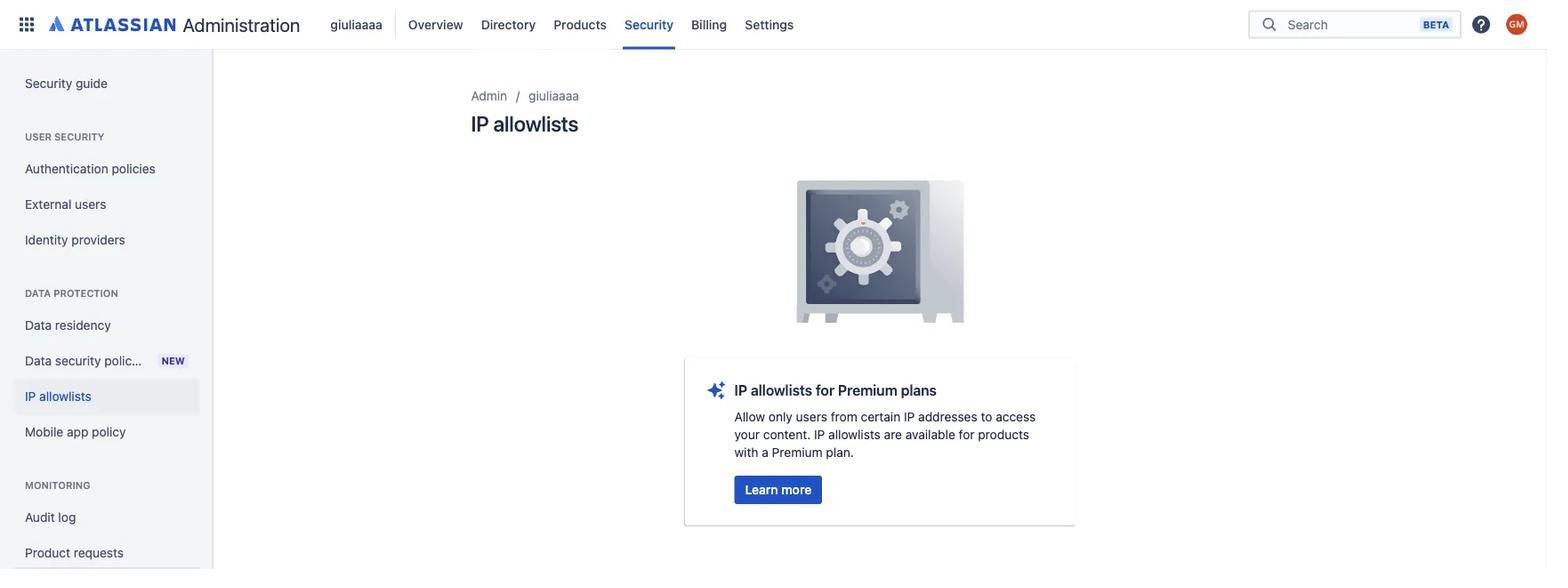 Task type: vqa. For each thing, say whether or not it's contained in the screenshot.
left giuliaaaa
yes



Task type: describe. For each thing, give the bounding box(es) containing it.
users inside external users link
[[75, 197, 106, 212]]

0 vertical spatial giuliaaaa link
[[325, 10, 388, 39]]

security for data
[[55, 354, 101, 368]]

billing link
[[686, 10, 733, 39]]

new
[[161, 355, 185, 367]]

policy
[[92, 425, 126, 440]]

data for data residency
[[25, 318, 52, 333]]

with
[[735, 445, 759, 460]]

0 vertical spatial policies
[[112, 161, 155, 176]]

ip up allow
[[735, 382, 747, 399]]

security for security
[[625, 17, 674, 32]]

plans
[[901, 382, 937, 399]]

audit log link
[[14, 500, 199, 536]]

ip up available
[[904, 410, 915, 424]]

requests
[[74, 546, 124, 561]]

allowlists up mobile app policy
[[39, 389, 91, 404]]

from
[[831, 410, 858, 424]]

Search field
[[1283, 8, 1420, 40]]

audit log
[[25, 510, 76, 525]]

external users
[[25, 197, 106, 212]]

are
[[884, 428, 902, 442]]

product requests link
[[14, 536, 199, 569]]

0 horizontal spatial ip allowlists
[[25, 389, 91, 404]]

ip down admin 'link'
[[471, 111, 489, 136]]

data protection
[[25, 288, 118, 299]]

mobile app policy
[[25, 425, 126, 440]]

admin
[[471, 89, 507, 103]]

ip allowlists link
[[14, 379, 199, 415]]

products
[[554, 17, 607, 32]]

data security policies
[[25, 354, 148, 368]]

identity providers
[[25, 233, 125, 247]]

allow
[[735, 410, 765, 424]]

admin link
[[471, 85, 507, 107]]

users inside allow only users from certain ip addresses to access your content. ip allowlists are available for products with a premium plan.
[[796, 410, 827, 424]]

ip allowlists for premium plans
[[735, 382, 937, 399]]

allow only users from certain ip addresses to access your content. ip allowlists are available for products with a premium plan.
[[735, 410, 1036, 460]]

settings
[[745, 17, 794, 32]]

only
[[769, 410, 793, 424]]

giuliaaaa for rightmost giuliaaaa link
[[529, 89, 579, 103]]

plan.
[[826, 445, 854, 460]]

directory link
[[476, 10, 541, 39]]

a
[[762, 445, 769, 460]]

data for data security policies
[[25, 354, 52, 368]]

allowlists up "only"
[[751, 382, 812, 399]]

security guide link
[[14, 66, 199, 101]]

providers
[[71, 233, 125, 247]]

beta
[[1423, 19, 1449, 30]]

data for data protection
[[25, 288, 51, 299]]

to
[[981, 410, 992, 424]]

external
[[25, 197, 72, 212]]

user
[[25, 131, 52, 143]]

authentication
[[25, 161, 108, 176]]

appswitcher icon image
[[16, 14, 37, 35]]

products link
[[548, 10, 612, 39]]

overview link
[[403, 10, 469, 39]]

administration link
[[43, 10, 307, 39]]

identity providers link
[[14, 222, 199, 258]]

user security
[[25, 131, 104, 143]]

help icon image
[[1471, 14, 1492, 35]]

certain
[[861, 410, 901, 424]]

global navigation element
[[11, 0, 1248, 49]]

learn more
[[745, 483, 812, 497]]



Task type: locate. For each thing, give the bounding box(es) containing it.
identity
[[25, 233, 68, 247]]

account image
[[1506, 14, 1528, 35]]

users down authentication policies
[[75, 197, 106, 212]]

giuliaaaa link right admin 'link'
[[529, 85, 579, 107]]

available
[[906, 428, 955, 442]]

1 horizontal spatial for
[[959, 428, 975, 442]]

giuliaaaa right admin at the top left
[[529, 89, 579, 103]]

for
[[816, 382, 835, 399], [959, 428, 975, 442]]

0 horizontal spatial security
[[25, 76, 72, 91]]

learn more link
[[735, 476, 822, 504]]

1 horizontal spatial premium
[[838, 382, 898, 399]]

1 horizontal spatial giuliaaaa link
[[529, 85, 579, 107]]

ip allowlists up mobile
[[25, 389, 91, 404]]

for up from
[[816, 382, 835, 399]]

security link
[[619, 10, 679, 39]]

0 horizontal spatial for
[[816, 382, 835, 399]]

1 security from the top
[[54, 131, 104, 143]]

1 horizontal spatial giuliaaaa
[[529, 89, 579, 103]]

search icon image
[[1259, 16, 1280, 33]]

0 horizontal spatial premium
[[772, 445, 823, 460]]

learn
[[745, 483, 778, 497]]

data residency link
[[14, 308, 199, 343]]

protection
[[53, 288, 118, 299]]

1 vertical spatial giuliaaaa
[[529, 89, 579, 103]]

2 vertical spatial data
[[25, 354, 52, 368]]

authentication policies link
[[14, 151, 199, 187]]

1 vertical spatial security
[[55, 354, 101, 368]]

1 vertical spatial premium
[[772, 445, 823, 460]]

monitoring
[[25, 480, 90, 492]]

0 vertical spatial security
[[54, 131, 104, 143]]

security left billing
[[625, 17, 674, 32]]

policies
[[112, 161, 155, 176], [104, 354, 148, 368]]

administration banner
[[0, 0, 1547, 50]]

product
[[25, 546, 70, 561]]

allowlists inside allow only users from certain ip addresses to access your content. ip allowlists are available for products with a premium plan.
[[829, 428, 881, 442]]

security inside the global navigation element
[[625, 17, 674, 32]]

mobile
[[25, 425, 63, 440]]

1 vertical spatial security
[[25, 76, 72, 91]]

data residency
[[25, 318, 111, 333]]

0 horizontal spatial users
[[75, 197, 106, 212]]

0 vertical spatial premium
[[838, 382, 898, 399]]

product requests
[[25, 546, 124, 561]]

settings link
[[740, 10, 799, 39]]

1 vertical spatial policies
[[104, 354, 148, 368]]

log
[[58, 510, 76, 525]]

ip inside ip allowlists link
[[25, 389, 36, 404]]

2 security from the top
[[55, 354, 101, 368]]

1 vertical spatial users
[[796, 410, 827, 424]]

security guide
[[25, 76, 108, 91]]

1 vertical spatial for
[[959, 428, 975, 442]]

1 vertical spatial ip allowlists
[[25, 389, 91, 404]]

security for user
[[54, 131, 104, 143]]

premium inside allow only users from certain ip addresses to access your content. ip allowlists are available for products with a premium plan.
[[772, 445, 823, 460]]

giuliaaaa
[[330, 17, 383, 32], [529, 89, 579, 103]]

1 data from the top
[[25, 288, 51, 299]]

ip allowlists down admin 'link'
[[471, 111, 579, 136]]

external users link
[[14, 187, 199, 222]]

toggle navigation image
[[196, 71, 235, 107]]

billing
[[691, 17, 727, 32]]

0 vertical spatial giuliaaaa
[[330, 17, 383, 32]]

atlassian image
[[49, 12, 176, 34], [49, 12, 176, 34]]

more
[[782, 483, 812, 497]]

for down addresses
[[959, 428, 975, 442]]

giuliaaaa link
[[325, 10, 388, 39], [529, 85, 579, 107]]

residency
[[55, 318, 111, 333]]

directory
[[481, 17, 536, 32]]

1 horizontal spatial users
[[796, 410, 827, 424]]

content.
[[763, 428, 811, 442]]

allowlists down from
[[829, 428, 881, 442]]

guide
[[76, 76, 108, 91]]

for inside allow only users from certain ip addresses to access your content. ip allowlists are available for products with a premium plan.
[[959, 428, 975, 442]]

premium
[[838, 382, 898, 399], [772, 445, 823, 460]]

0 vertical spatial for
[[816, 382, 835, 399]]

access
[[996, 410, 1036, 424]]

giuliaaaa for topmost giuliaaaa link
[[330, 17, 383, 32]]

1 horizontal spatial ip allowlists
[[471, 111, 579, 136]]

0 vertical spatial users
[[75, 197, 106, 212]]

giuliaaaa inside giuliaaaa link
[[330, 17, 383, 32]]

data left residency
[[25, 318, 52, 333]]

audit
[[25, 510, 55, 525]]

authentication policies
[[25, 161, 155, 176]]

0 vertical spatial ip allowlists
[[471, 111, 579, 136]]

app
[[67, 425, 88, 440]]

ip right content.
[[814, 428, 825, 442]]

ip
[[471, 111, 489, 136], [735, 382, 747, 399], [25, 389, 36, 404], [904, 410, 915, 424], [814, 428, 825, 442]]

giuliaaaa left overview
[[330, 17, 383, 32]]

allowlists down admin 'link'
[[493, 111, 579, 136]]

2 data from the top
[[25, 318, 52, 333]]

0 horizontal spatial giuliaaaa
[[330, 17, 383, 32]]

1 vertical spatial data
[[25, 318, 52, 333]]

security down residency
[[55, 354, 101, 368]]

0 vertical spatial data
[[25, 288, 51, 299]]

policies up external users link
[[112, 161, 155, 176]]

data
[[25, 288, 51, 299], [25, 318, 52, 333], [25, 354, 52, 368]]

data up data residency
[[25, 288, 51, 299]]

premium up certain
[[838, 382, 898, 399]]

0 horizontal spatial giuliaaaa link
[[325, 10, 388, 39]]

overview
[[408, 17, 463, 32]]

allowlists
[[493, 111, 579, 136], [751, 382, 812, 399], [39, 389, 91, 404], [829, 428, 881, 442]]

ip up mobile
[[25, 389, 36, 404]]

1 vertical spatial giuliaaaa link
[[529, 85, 579, 107]]

users up content.
[[796, 410, 827, 424]]

0 vertical spatial security
[[625, 17, 674, 32]]

premium down content.
[[772, 445, 823, 460]]

data down data residency
[[25, 354, 52, 368]]

security up authentication policies
[[54, 131, 104, 143]]

mobile app policy link
[[14, 415, 199, 450]]

3 data from the top
[[25, 354, 52, 368]]

products
[[978, 428, 1030, 442]]

security
[[625, 17, 674, 32], [25, 76, 72, 91]]

security left guide
[[25, 76, 72, 91]]

security for security guide
[[25, 76, 72, 91]]

policies down 'data residency' link at left bottom
[[104, 354, 148, 368]]

administration
[[183, 13, 300, 36]]

users
[[75, 197, 106, 212], [796, 410, 827, 424]]

your
[[735, 428, 760, 442]]

security
[[54, 131, 104, 143], [55, 354, 101, 368]]

addresses
[[918, 410, 978, 424]]

ip allowlists
[[471, 111, 579, 136], [25, 389, 91, 404]]

giuliaaaa link left the overview link
[[325, 10, 388, 39]]

1 horizontal spatial security
[[625, 17, 674, 32]]



